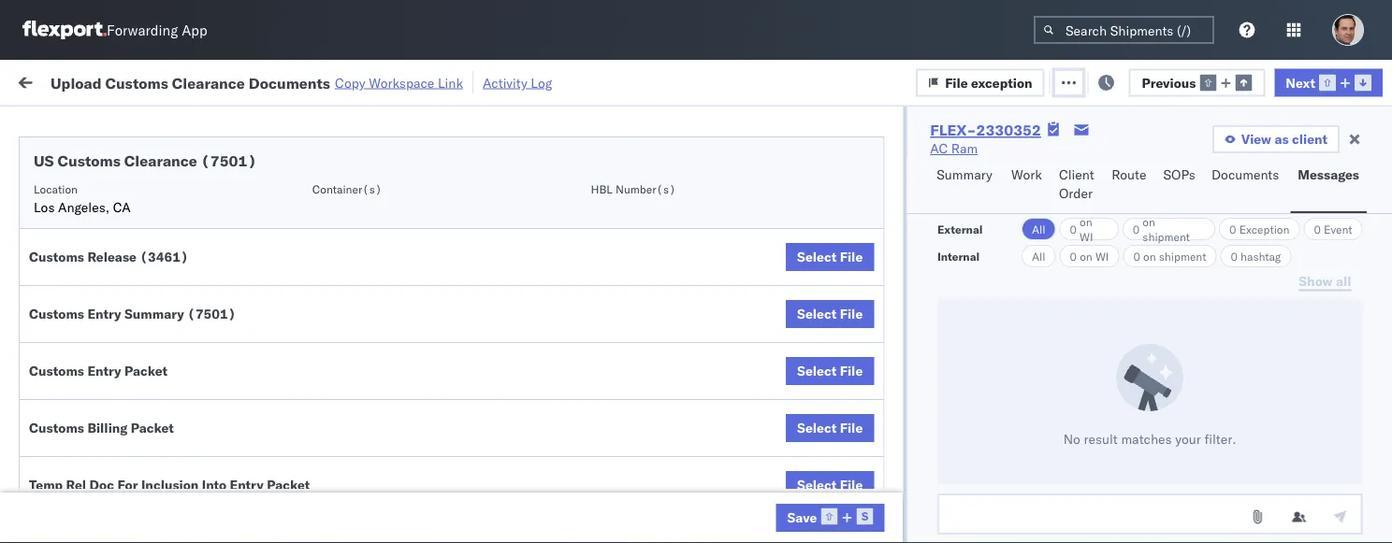 Task type: describe. For each thing, give the bounding box(es) containing it.
view as client button
[[1212, 125, 1340, 153]]

copy
[[335, 74, 365, 91]]

1857563
[[897, 188, 954, 204]]

flex-2327041
[[857, 352, 954, 369]]

upload customs clearance documents link down the release on the left top
[[21, 268, 254, 287]]

container numbers
[[977, 146, 1027, 175]]

all for external
[[1031, 222, 1045, 236]]

on inside 0 on shipment
[[1142, 215, 1155, 229]]

result
[[1084, 431, 1118, 448]]

hbl number(s)
[[591, 182, 676, 196]]

schedule pickup from los angeles international airport link
[[43, 176, 266, 214]]

workitem button
[[11, 149, 271, 167]]

upload for upload proof of delivery link
[[43, 393, 86, 409]]

clearance for upload customs clearance documents 'link' on top of the release on the left top
[[122, 228, 182, 244]]

temp rel doc for inclusion into entry packet
[[29, 477, 310, 494]]

upload customs clearance documents copy workspace link
[[51, 73, 463, 92]]

upload customs clearance documents for upload customs clearance documents 'link' on top of the release on the left top
[[21, 228, 254, 244]]

0 exception
[[1229, 222, 1289, 236]]

upload customs clearance documents link up of
[[21, 350, 254, 369]]

packet for customs entry packet
[[124, 363, 168, 379]]

pickup for ca
[[102, 301, 142, 317]]

2023 for 3:59 pm pdt, aug 18, 2023
[[265, 393, 298, 410]]

flexport. image
[[22, 21, 107, 39]]

documents for upload customs clearance documents 'link' on top of the release on the left top
[[186, 228, 254, 244]]

messages button
[[1291, 158, 1367, 213]]

airport
[[122, 196, 164, 212]]

0 on shipment for 0 exception
[[1132, 215, 1190, 244]]

205 on track
[[430, 73, 506, 89]]

2 ocean from the top
[[397, 270, 435, 286]]

from for angeles,
[[146, 301, 173, 317]]

6 unknown from the top
[[125, 476, 184, 492]]

entry for packet
[[87, 363, 121, 379]]

batch
[[1288, 73, 1325, 89]]

8:15
[[125, 435, 154, 451]]

documents for upload customs clearance documents 'link' underneath '8:15'
[[186, 475, 254, 491]]

temp
[[29, 477, 63, 494]]

2 test from the left
[[704, 476, 729, 492]]

actions
[[1336, 153, 1375, 167]]

schedule for international
[[43, 177, 98, 194]]

1 horizontal spatial file exception
[[1074, 73, 1161, 89]]

los inside location los angeles, ca
[[34, 199, 55, 216]]

upload for upload customs clearance documents 'link' underneath delivery in the left bottom of the page
[[43, 424, 86, 441]]

1 inc. from the left
[[556, 476, 579, 492]]

shipment for 0 hashtag
[[1158, 249, 1206, 263]]

container
[[977, 146, 1027, 160]]

3:59
[[125, 393, 154, 410]]

1 test from the left
[[582, 476, 607, 492]]

app
[[182, 21, 207, 39]]

flex-2330352 link
[[930, 121, 1041, 139]]

allbirds godo kaisha - test
[[640, 352, 840, 369]]

upload customs clearance documents for upload customs clearance documents 'link' underneath '8:15'
[[21, 475, 254, 491]]

0 on shipment for 0 hashtag
[[1133, 249, 1206, 263]]

flex-1857563
[[857, 188, 954, 204]]

upload for upload customs clearance documents 'link' on top of the release on the left top
[[21, 228, 63, 244]]

client order button
[[1052, 158, 1104, 213]]

filtered
[[19, 115, 64, 131]]

angeles, inside schedule pickup from los angeles, ca
[[201, 301, 252, 317]]

previous
[[1142, 74, 1196, 91]]

clearance for upload customs clearance documents 'link' underneath delivery in the left bottom of the page
[[145, 424, 205, 441]]

0 hashtag
[[1230, 249, 1281, 263]]

los for schedule pickup from los angeles, ca
[[176, 301, 197, 317]]

2 vertical spatial packet
[[267, 477, 310, 494]]

select file button for customs entry summary (7501)
[[786, 300, 874, 328]]

copy workspace link button
[[335, 74, 463, 91]]

filter.
[[1204, 431, 1236, 448]]

customs billing packet
[[29, 420, 174, 437]]

documents for upload customs clearance documents 'link' over of
[[186, 351, 254, 368]]

2 flex-2313266 from the top
[[857, 435, 954, 451]]

mofu0618318
[[977, 434, 1072, 451]]

filtered by:
[[19, 115, 86, 131]]

customs left the release on the left top
[[29, 249, 84, 265]]

customs up customs release (3461)
[[67, 228, 119, 244]]

mbl/mawb numbers button
[[1089, 149, 1304, 167]]

hbl
[[591, 182, 613, 196]]

am
[[157, 435, 179, 451]]

select file button for customs release (3461)
[[786, 243, 874, 271]]

1 testingdw1234567 from the top
[[1099, 393, 1230, 410]]

track
[[476, 73, 506, 89]]

number(s)
[[616, 182, 676, 196]]

numbers for mbl/mawb numbers
[[1167, 153, 1213, 167]]

2023 for 8:15 am pdt, aug 14, 2023
[[266, 435, 299, 451]]

upload customs clearance documents for upload customs clearance documents 'link' underneath delivery in the left bottom of the page
[[43, 424, 205, 459]]

release
[[87, 249, 137, 265]]

2 vertical spatial ram
[[539, 270, 566, 286]]

1 resize handle column header from the left
[[268, 145, 290, 544]]

pm
[[157, 393, 178, 410]]

2 vertical spatial entry
[[230, 477, 264, 494]]

select file for customs entry summary (7501)
[[797, 306, 863, 322]]

all for internal
[[1031, 249, 1045, 263]]

5 resize handle column header from the left
[[608, 145, 631, 544]]

pickup for international
[[102, 177, 142, 194]]

(3461)
[[140, 249, 189, 265]]

2330352
[[976, 121, 1041, 139]]

schedule for ca
[[43, 301, 98, 317]]

2137311
[[897, 311, 954, 327]]

8 resize handle column header from the left
[[1067, 145, 1089, 544]]

1 2313266 from the top
[[897, 393, 954, 410]]

upload customs clearance documents for upload customs clearance documents 'link' under the release on the left top
[[21, 269, 254, 285]]

0 horizontal spatial summary
[[124, 306, 184, 322]]

wi for external
[[1079, 230, 1093, 244]]

internal
[[937, 249, 979, 263]]

wi for internal
[[1095, 249, 1109, 263]]

2 resize handle column header from the left
[[299, 145, 322, 544]]

numbers for container numbers
[[977, 160, 1023, 175]]

customs up proof
[[67, 351, 119, 368]]

international
[[43, 196, 119, 212]]

clearance up schedule pickup from los angeles international airport link
[[124, 152, 197, 170]]

entry for summary
[[87, 306, 121, 322]]

test
[[810, 352, 840, 369]]

0 horizontal spatial file exception
[[945, 74, 1033, 91]]

Search Work text field
[[764, 67, 968, 95]]

flex-2329715
[[857, 229, 954, 245]]

flex-2217747
[[857, 476, 954, 492]]

rel
[[66, 477, 86, 494]]

2329715
[[897, 229, 954, 245]]

18,
[[242, 393, 262, 410]]

next
[[1286, 74, 1316, 91]]

file up flex-2330352
[[945, 74, 968, 91]]

flex-2330352
[[930, 121, 1041, 139]]

-- up allbirds
[[640, 270, 656, 286]]

workspace
[[369, 74, 434, 91]]

file for temp rel doc for inclusion into entry packet
[[840, 477, 863, 494]]

import work
[[158, 73, 236, 89]]

0 vertical spatial ac
[[930, 140, 948, 157]]

1 upload customs clearance documents button from the top
[[21, 227, 254, 247]]

2285185
[[897, 517, 954, 533]]

previous button
[[1129, 69, 1265, 97]]

customs right temp
[[67, 475, 119, 491]]

clearance down app
[[172, 73, 245, 92]]

allbirds
[[640, 352, 702, 369]]

by:
[[68, 115, 86, 131]]

flex-2137311
[[857, 311, 954, 327]]

doc
[[89, 477, 114, 494]]

760
[[343, 73, 368, 89]]

upload proof of delivery link
[[43, 392, 187, 410]]

at
[[371, 73, 383, 89]]

1 apple inc. test from the left
[[518, 476, 607, 492]]

customs left billing
[[29, 420, 84, 437]]

risk
[[386, 73, 408, 89]]

select file button for customs billing packet
[[786, 415, 874, 443]]

2 unknown from the top
[[125, 229, 184, 245]]

mbl/mawb numbers
[[1099, 153, 1213, 167]]

2 upload customs clearance documents button from the top
[[21, 268, 254, 289]]

1 ocean lcl from the top
[[397, 229, 461, 245]]

1 flex-2313266 from the top
[[857, 393, 954, 410]]

angeles, inside location los angeles, ca
[[58, 199, 110, 216]]

messages
[[1298, 167, 1360, 183]]

customs up customs entry packet
[[29, 306, 84, 322]]

upload for upload customs clearance documents 'link' under the release on the left top
[[21, 269, 63, 285]]

7 resize handle column header from the left
[[945, 145, 968, 544]]

godo
[[705, 352, 743, 369]]

3:59 pm pdt, aug 18, 2023
[[125, 393, 298, 410]]

2 ocean lcl from the top
[[397, 270, 461, 286]]

select file for temp rel doc for inclusion into entry packet
[[797, 477, 863, 494]]

kaisha
[[747, 352, 795, 369]]

2 2313266 from the top
[[897, 435, 954, 451]]

activity
[[483, 74, 527, 91]]

select file button for temp rel doc for inclusion into entry packet
[[786, 472, 874, 500]]

file for customs entry packet
[[840, 363, 863, 379]]

(7501) for us customs clearance (7501)
[[201, 152, 257, 170]]

work
[[54, 68, 102, 94]]

6 resize handle column header from the left
[[795, 145, 818, 544]]

0 on wi for external
[[1069, 215, 1093, 244]]

1 horizontal spatial exception
[[1100, 73, 1161, 89]]

ac ram link
[[930, 139, 978, 158]]

location
[[34, 182, 78, 196]]

-- right hbl
[[640, 188, 656, 204]]

pdt, for pm
[[181, 393, 210, 410]]

(7501) for customs entry summary (7501)
[[187, 306, 236, 322]]

on inside 0 on wi
[[1079, 215, 1092, 229]]

air
[[397, 476, 414, 492]]

forwarding app link
[[22, 21, 207, 39]]

-- up hphtyo17333 on the bottom of page
[[1099, 311, 1115, 327]]

-- down number(s)
[[640, 229, 656, 245]]

upload up by:
[[51, 73, 102, 92]]

all button for internal
[[1021, 245, 1055, 268]]

documents inside button
[[1212, 167, 1279, 183]]



Task type: vqa. For each thing, say whether or not it's contained in the screenshot.
Import Work
yes



Task type: locate. For each thing, give the bounding box(es) containing it.
1 vertical spatial 0 on shipment
[[1133, 249, 1206, 263]]

1 vertical spatial ocean
[[397, 270, 435, 286]]

0 vertical spatial ocean lcl
[[397, 229, 461, 245]]

aug left 14,
[[215, 435, 240, 451]]

0 horizontal spatial ca
[[43, 320, 61, 336]]

location los angeles, ca
[[34, 182, 131, 216]]

all button for external
[[1021, 218, 1055, 240]]

flex-2285185
[[857, 517, 954, 533]]

0 vertical spatial 2313266
[[897, 393, 954, 410]]

3 select from the top
[[797, 363, 837, 379]]

upload customs clearance documents down '8:15'
[[21, 475, 254, 491]]

documents for upload customs clearance documents 'link' underneath delivery in the left bottom of the page
[[43, 443, 111, 459]]

aug for 14,
[[215, 435, 240, 451]]

numbers inside container numbers
[[977, 160, 1023, 175]]

shipment for 0 exception
[[1142, 230, 1190, 244]]

0 vertical spatial testingdw1234567
[[1099, 393, 1230, 410]]

summary inside button
[[937, 167, 993, 183]]

packet right "into"
[[267, 477, 310, 494]]

schedule
[[43, 177, 98, 194], [43, 301, 98, 317]]

pickup down the release on the left top
[[102, 301, 142, 317]]

2 vertical spatial ac
[[518, 270, 536, 286]]

los
[[176, 177, 197, 194], [34, 199, 55, 216], [176, 301, 197, 317]]

1 vertical spatial wi
[[1095, 249, 1109, 263]]

pickup inside schedule pickup from los angeles international airport
[[102, 177, 142, 194]]

customs inside upload customs clearance documents
[[89, 424, 142, 441]]

select file right kaisha
[[797, 363, 863, 379]]

2 lcl from the top
[[438, 270, 461, 286]]

work inside work button
[[1011, 167, 1042, 183]]

route
[[1112, 167, 1147, 183]]

file for customs release (3461)
[[840, 249, 863, 265]]

documents left the copy
[[249, 73, 330, 92]]

los inside schedule pickup from los angeles international airport
[[176, 177, 197, 194]]

-- down route button
[[1099, 229, 1115, 245]]

1 vertical spatial flex-2313266
[[857, 435, 954, 451]]

ca
[[113, 199, 131, 216], [43, 320, 61, 336]]

test
[[582, 476, 607, 492], [704, 476, 729, 492]]

10 resize handle column header from the left
[[1359, 145, 1381, 544]]

aug for 18,
[[214, 393, 239, 410]]

upload for upload customs clearance documents 'link' over of
[[21, 351, 63, 368]]

schedule pickup from los angeles, ca
[[43, 301, 252, 336]]

ac ram
[[930, 140, 978, 157], [518, 229, 566, 245], [518, 270, 566, 286]]

1 vertical spatial ca
[[43, 320, 61, 336]]

1 vertical spatial 2023
[[266, 435, 299, 451]]

1 schedule from the top
[[43, 177, 98, 194]]

5 select file from the top
[[797, 477, 863, 494]]

0 horizontal spatial angeles,
[[58, 199, 110, 216]]

operator
[[1332, 153, 1377, 167]]

0 vertical spatial lcl
[[438, 229, 461, 245]]

file for customs billing packet
[[840, 420, 863, 437]]

wi down order
[[1079, 230, 1093, 244]]

1 0 on wi from the top
[[1069, 215, 1093, 244]]

0 horizontal spatial inc.
[[556, 476, 579, 492]]

1 vertical spatial pickup
[[102, 301, 142, 317]]

2 all button from the top
[[1021, 245, 1055, 268]]

resize handle column header
[[268, 145, 290, 544], [299, 145, 322, 544], [365, 145, 387, 544], [487, 145, 509, 544], [608, 145, 631, 544], [795, 145, 818, 544], [945, 145, 968, 544], [1067, 145, 1089, 544], [1301, 145, 1323, 544], [1359, 145, 1381, 544]]

upload left proof
[[43, 393, 86, 409]]

aug left 18,
[[214, 393, 239, 410]]

upload customs clearance documents down the airport
[[21, 228, 254, 244]]

client order
[[1059, 167, 1094, 202]]

1 select file from the top
[[797, 249, 863, 265]]

3 select file from the top
[[797, 363, 863, 379]]

1 vertical spatial shipment
[[1158, 249, 1206, 263]]

upload customs clearance documents link up the release on the left top
[[21, 227, 254, 246]]

sops
[[1164, 167, 1196, 183]]

0 horizontal spatial test
[[582, 476, 607, 492]]

4 select from the top
[[797, 420, 837, 437]]

upload up upload proof of delivery on the bottom
[[21, 351, 63, 368]]

wi
[[1079, 230, 1093, 244], [1095, 249, 1109, 263]]

upload customs clearance documents button down the release on the left top
[[21, 268, 254, 289]]

1 vertical spatial aug
[[215, 435, 240, 451]]

upload for upload customs clearance documents 'link' underneath '8:15'
[[21, 475, 63, 491]]

file up the save button
[[840, 477, 863, 494]]

from down (3461)
[[146, 301, 173, 317]]

wi down client order button on the top right
[[1095, 249, 1109, 263]]

forwarding app
[[107, 21, 207, 39]]

los inside schedule pickup from los angeles, ca
[[176, 301, 197, 317]]

flex-2403134 button
[[827, 265, 958, 291], [827, 265, 958, 291]]

2 select from the top
[[797, 306, 837, 322]]

all
[[1031, 222, 1045, 236], [1031, 249, 1045, 263]]

2 0 on wi from the top
[[1069, 249, 1109, 263]]

clearance for upload customs clearance documents 'link' under the release on the left top
[[122, 269, 182, 285]]

0 vertical spatial pdt,
[[181, 393, 210, 410]]

8:15 am pdt, aug 14, 2023
[[125, 435, 299, 451]]

delivery
[[139, 393, 187, 409]]

documents down view
[[1212, 167, 1279, 183]]

1 vertical spatial ocean lcl
[[397, 270, 461, 286]]

1 vertical spatial angeles,
[[201, 301, 252, 317]]

event
[[1324, 222, 1352, 236]]

numbers right mbl/mawb
[[1167, 153, 1213, 167]]

documents down angeles
[[186, 228, 254, 244]]

from
[[146, 177, 173, 194], [146, 301, 173, 317]]

2313266 up 2217747
[[897, 435, 954, 451]]

forwarding
[[107, 21, 178, 39]]

1 0 on shipment from the top
[[1132, 215, 1190, 244]]

summary down (3461)
[[124, 306, 184, 322]]

file for customs entry summary (7501)
[[840, 306, 863, 322]]

0 vertical spatial summary
[[937, 167, 993, 183]]

0 horizontal spatial apple inc. test
[[518, 476, 607, 492]]

1 horizontal spatial angeles,
[[201, 301, 252, 317]]

clearance inside upload customs clearance documents
[[145, 424, 205, 441]]

0 vertical spatial ram
[[951, 140, 978, 157]]

select file button for customs entry packet
[[786, 357, 874, 386]]

apple inc. test
[[518, 476, 607, 492], [640, 476, 729, 492]]

hphtyo17333
[[1099, 352, 1191, 369]]

3 upload customs clearance documents button from the top
[[21, 350, 254, 371]]

None text field
[[937, 494, 1362, 535]]

2 apple inc. test from the left
[[640, 476, 729, 492]]

1 vertical spatial 2313266
[[897, 435, 954, 451]]

upload customs clearance documents up of
[[21, 351, 254, 368]]

activity log button
[[483, 71, 552, 94]]

select file for customs entry packet
[[797, 363, 863, 379]]

upload proof of delivery
[[43, 393, 187, 409]]

2313266
[[897, 393, 954, 410], [897, 435, 954, 451]]

upload customs clearance documents down upload proof of delivery button
[[43, 424, 205, 459]]

1 vertical spatial all
[[1031, 249, 1045, 263]]

summary down ac ram link
[[937, 167, 993, 183]]

save button
[[776, 504, 884, 532]]

wi inside 0 on wi
[[1079, 230, 1093, 244]]

0
[[1069, 222, 1076, 236], [1132, 222, 1139, 236], [1229, 222, 1236, 236], [1314, 222, 1321, 236], [1069, 249, 1076, 263], [1133, 249, 1140, 263], [1230, 249, 1237, 263]]

los down deadline 'button'
[[176, 177, 197, 194]]

0 on wi
[[1069, 215, 1093, 244], [1069, 249, 1109, 263]]

1 horizontal spatial test
[[704, 476, 729, 492]]

ram inside ac ram link
[[951, 140, 978, 157]]

1 select file button from the top
[[786, 243, 874, 271]]

1 pickup from the top
[[102, 177, 142, 194]]

schedule inside schedule pickup from los angeles, ca
[[43, 301, 98, 317]]

exception
[[1100, 73, 1161, 89], [971, 74, 1033, 91]]

activity log
[[483, 74, 552, 91]]

pickup up the airport
[[102, 177, 142, 194]]

from for angeles
[[146, 177, 173, 194]]

documents down 8:15 am pdt, aug 14, 2023
[[186, 475, 254, 491]]

documents for upload customs clearance documents 'link' under the release on the left top
[[186, 269, 254, 285]]

documents down (3461)
[[186, 269, 254, 285]]

upload inside button
[[43, 393, 86, 409]]

2 all from the top
[[1031, 249, 1045, 263]]

2 select file button from the top
[[786, 300, 874, 328]]

2023 right 18,
[[265, 393, 298, 410]]

upload left rel
[[21, 475, 63, 491]]

0 vertical spatial schedule
[[43, 177, 98, 194]]

my work
[[19, 68, 102, 94]]

2217747
[[897, 476, 954, 492]]

entry up proof
[[87, 363, 121, 379]]

1 ocean from the top
[[397, 229, 435, 245]]

1 vertical spatial schedule
[[43, 301, 98, 317]]

link
[[438, 74, 463, 91]]

1 horizontal spatial ca
[[113, 199, 131, 216]]

1 vertical spatial all button
[[1021, 245, 1055, 268]]

documents
[[249, 73, 330, 92], [1212, 167, 1279, 183], [186, 228, 254, 244], [186, 269, 254, 285], [186, 351, 254, 368], [43, 443, 111, 459], [186, 475, 254, 491]]

5 unknown from the top
[[125, 352, 184, 369]]

4 select file from the top
[[797, 420, 863, 437]]

2 inc. from the left
[[678, 476, 700, 492]]

import work button
[[150, 60, 243, 102]]

message (0)
[[251, 73, 328, 89]]

order
[[1059, 185, 1093, 202]]

sops button
[[1156, 158, 1204, 213]]

upload customs clearance documents link down delivery in the left bottom of the page
[[43, 423, 266, 461]]

file right the test
[[840, 363, 863, 379]]

clearance for upload customs clearance documents 'link' over of
[[122, 351, 182, 368]]

work right import
[[203, 73, 236, 89]]

5 select file button from the top
[[786, 472, 874, 500]]

action
[[1328, 73, 1369, 89]]

1 all button from the top
[[1021, 218, 1055, 240]]

upload inside upload customs clearance documents
[[43, 424, 86, 441]]

select file down the test
[[797, 420, 863, 437]]

customs down customs release (3461)
[[67, 269, 119, 285]]

flex-2313266 down the flex-2327041
[[857, 393, 954, 410]]

schedule inside schedule pickup from los angeles international airport
[[43, 177, 98, 194]]

2 0 on shipment from the top
[[1133, 249, 1206, 263]]

exception
[[1239, 222, 1289, 236]]

file down "flex-2403134"
[[840, 306, 863, 322]]

0 vertical spatial entry
[[87, 306, 121, 322]]

flex-2285185 button
[[827, 512, 958, 538], [827, 512, 958, 538]]

upload customs clearance documents inside 'link'
[[43, 424, 205, 459]]

4 unknown from the top
[[125, 311, 184, 327]]

5 select from the top
[[797, 477, 837, 494]]

customs entry summary (7501)
[[29, 306, 236, 322]]

1 vertical spatial entry
[[87, 363, 121, 379]]

select for customs release (3461)
[[797, 249, 837, 265]]

0 horizontal spatial wi
[[1079, 230, 1093, 244]]

clearance for upload customs clearance documents 'link' underneath '8:15'
[[122, 475, 182, 491]]

exception up 2330352 on the top right of page
[[971, 74, 1033, 91]]

0 vertical spatial 2023
[[265, 393, 298, 410]]

1 horizontal spatial wi
[[1095, 249, 1109, 263]]

us
[[34, 152, 54, 170]]

no
[[1063, 431, 1080, 448]]

upload down location
[[21, 228, 63, 244]]

clearance down '8:15'
[[122, 475, 182, 491]]

pdt, for am
[[182, 435, 211, 451]]

3 ocean from the top
[[397, 393, 435, 410]]

1 vertical spatial ac
[[518, 229, 536, 245]]

4 select file button from the top
[[786, 415, 874, 443]]

(7501) down (3461)
[[187, 306, 236, 322]]

1 vertical spatial ac ram
[[518, 229, 566, 245]]

documents inside upload customs clearance documents
[[43, 443, 111, 459]]

0 vertical spatial aug
[[214, 393, 239, 410]]

billing
[[87, 420, 128, 437]]

client
[[1292, 131, 1328, 147]]

4 resize handle column header from the left
[[487, 145, 509, 544]]

upload customs clearance documents link down '8:15'
[[21, 474, 254, 493]]

1 vertical spatial los
[[34, 199, 55, 216]]

1 vertical spatial 0 on wi
[[1069, 249, 1109, 263]]

upload customs clearance documents for upload customs clearance documents 'link' over of
[[21, 351, 254, 368]]

1 vertical spatial ram
[[539, 229, 566, 245]]

schedule down customs release (3461)
[[43, 301, 98, 317]]

entry down customs release (3461)
[[87, 306, 121, 322]]

0 vertical spatial ca
[[113, 199, 131, 216]]

file down search shipments (/) text field
[[1074, 73, 1096, 89]]

upload customs clearance documents button up the release on the left top
[[21, 227, 254, 247]]

customs up upload proof of delivery on the bottom
[[29, 363, 84, 379]]

select file up the save button
[[797, 477, 863, 494]]

2313266 down 2327041
[[897, 393, 954, 410]]

0 vertical spatial 0 on wi
[[1069, 215, 1093, 244]]

customs down forwarding
[[105, 73, 168, 92]]

inclusion
[[141, 477, 199, 494]]

0 vertical spatial pickup
[[102, 177, 142, 194]]

2 vertical spatial ocean
[[397, 393, 435, 410]]

flex-2137311 button
[[827, 306, 958, 333], [827, 306, 958, 333]]

Search Shipments (/) text field
[[1034, 16, 1215, 44]]

0 horizontal spatial exception
[[971, 74, 1033, 91]]

flex-2403134
[[857, 270, 954, 286]]

upload customs clearance documents button down '8:15'
[[21, 474, 254, 495]]

4 upload customs clearance documents button from the top
[[21, 474, 254, 495]]

workitem
[[21, 153, 70, 167]]

0 horizontal spatial work
[[203, 73, 236, 89]]

0 vertical spatial work
[[203, 73, 236, 89]]

fcl
[[438, 393, 462, 410]]

customs down upload proof of delivery button
[[89, 424, 142, 441]]

pickup
[[102, 177, 142, 194], [102, 301, 142, 317]]

3 unknown from the top
[[125, 270, 184, 286]]

select file up the test
[[797, 306, 863, 322]]

upload left billing
[[43, 424, 86, 441]]

work down container
[[1011, 167, 1042, 183]]

1 horizontal spatial work
[[1011, 167, 1042, 183]]

0 vertical spatial from
[[146, 177, 173, 194]]

(0)
[[303, 73, 328, 89]]

2 apple from the left
[[640, 476, 675, 492]]

upload customs clearance documents button
[[21, 227, 254, 247], [21, 268, 254, 289], [21, 350, 254, 371], [21, 474, 254, 495]]

2 pickup from the top
[[102, 301, 142, 317]]

ca inside location los angeles, ca
[[113, 199, 131, 216]]

1 horizontal spatial apple inc. test
[[640, 476, 729, 492]]

from up the airport
[[146, 177, 173, 194]]

1 horizontal spatial summary
[[937, 167, 993, 183]]

work inside import work button
[[203, 73, 236, 89]]

2 vertical spatial los
[[176, 301, 197, 317]]

file down flex-2329715
[[840, 249, 863, 265]]

1 horizontal spatial inc.
[[678, 476, 700, 492]]

documents button
[[1204, 158, 1291, 213]]

ocean lcl
[[397, 229, 461, 245], [397, 270, 461, 286]]

0 vertical spatial all
[[1031, 222, 1045, 236]]

from inside schedule pickup from los angeles international airport
[[146, 177, 173, 194]]

of
[[124, 393, 136, 409]]

entry
[[87, 306, 121, 322], [87, 363, 121, 379], [230, 477, 264, 494]]

1 horizontal spatial numbers
[[1167, 153, 1213, 167]]

packet down the 3:59
[[131, 420, 174, 437]]

clearance down (3461)
[[122, 269, 182, 285]]

0 vertical spatial los
[[176, 177, 197, 194]]

file exception down search shipments (/) text field
[[1074, 73, 1161, 89]]

upload down customs release (3461)
[[21, 269, 63, 285]]

2 from from the top
[[146, 301, 173, 317]]

0 on wi for internal
[[1069, 249, 1109, 263]]

1 vertical spatial lcl
[[438, 270, 461, 286]]

deadline button
[[116, 149, 303, 167]]

pdt, right am
[[182, 435, 211, 451]]

hashtag
[[1240, 249, 1281, 263]]

select for customs entry packet
[[797, 363, 837, 379]]

flex-1857563 button
[[827, 183, 958, 209], [827, 183, 958, 209]]

1 vertical spatial (7501)
[[187, 306, 236, 322]]

los down location
[[34, 199, 55, 216]]

pickup inside schedule pickup from los angeles, ca
[[102, 301, 142, 317]]

select file for customs billing packet
[[797, 420, 863, 437]]

0 horizontal spatial apple
[[518, 476, 553, 492]]

0 inside 0 on wi
[[1069, 222, 1076, 236]]

1 vertical spatial summary
[[124, 306, 184, 322]]

upload customs clearance documents button up of
[[21, 350, 254, 371]]

schedule pickup from los angeles, ca link
[[43, 300, 266, 337]]

1 vertical spatial pdt,
[[182, 435, 211, 451]]

schedule up international
[[43, 177, 98, 194]]

0 vertical spatial ocean
[[397, 229, 435, 245]]

clearance down the "schedule pickup from los angeles, ca" link
[[122, 351, 182, 368]]

0 vertical spatial all button
[[1021, 218, 1055, 240]]

-- down result
[[1099, 476, 1115, 492]]

from inside schedule pickup from los angeles, ca
[[146, 301, 173, 317]]

flex-2313266 up flex-2217747
[[857, 435, 954, 451]]

upload customs clearance documents down the release on the left top
[[21, 269, 254, 285]]

matches
[[1121, 431, 1172, 448]]

container(s)
[[312, 182, 382, 196]]

external
[[937, 222, 982, 236]]

los for schedule pickup from los angeles international airport
[[176, 177, 197, 194]]

clearance up (3461)
[[122, 228, 182, 244]]

2 select file from the top
[[797, 306, 863, 322]]

select for temp rel doc for inclusion into entry packet
[[797, 477, 837, 494]]

los down (3461)
[[176, 301, 197, 317]]

0 vertical spatial shipment
[[1142, 230, 1190, 244]]

1 apple from the left
[[518, 476, 553, 492]]

1 vertical spatial testingdw1234567
[[1099, 435, 1230, 451]]

1 horizontal spatial apple
[[640, 476, 675, 492]]

1 vertical spatial work
[[1011, 167, 1042, 183]]

1 from from the top
[[146, 177, 173, 194]]

route button
[[1104, 158, 1156, 213]]

0 vertical spatial angeles,
[[58, 199, 110, 216]]

documents down 'customs billing packet'
[[43, 443, 111, 459]]

1 select from the top
[[797, 249, 837, 265]]

select for customs entry summary (7501)
[[797, 306, 837, 322]]

documents up 3:59 pm pdt, aug 18, 2023
[[186, 351, 254, 368]]

1 vertical spatial packet
[[131, 420, 174, 437]]

clearance down the pm
[[145, 424, 205, 441]]

1 vertical spatial from
[[146, 301, 173, 317]]

760 at risk
[[343, 73, 408, 89]]

select for customs billing packet
[[797, 420, 837, 437]]

2 schedule from the top
[[43, 301, 98, 317]]

customs entry packet
[[29, 363, 168, 379]]

packet for customs billing packet
[[131, 420, 174, 437]]

ac
[[930, 140, 948, 157], [518, 229, 536, 245], [518, 270, 536, 286]]

2 testingdw1234567 from the top
[[1099, 435, 1230, 451]]

1 lcl from the top
[[438, 229, 461, 245]]

entry right "into"
[[230, 477, 264, 494]]

0 horizontal spatial numbers
[[977, 160, 1023, 175]]

customs up location los angeles, ca
[[58, 152, 121, 170]]

your
[[1175, 431, 1201, 448]]

select file down flex-2329715
[[797, 249, 863, 265]]

1 all from the top
[[1031, 222, 1045, 236]]

ca inside schedule pickup from los angeles, ca
[[43, 320, 61, 336]]

numbers down container
[[977, 160, 1023, 175]]

file up flex-2217747
[[840, 420, 863, 437]]

-
[[640, 188, 648, 204], [648, 188, 656, 204], [640, 229, 648, 245], [648, 229, 656, 245], [1099, 229, 1107, 245], [1107, 229, 1115, 245], [640, 270, 648, 286], [648, 270, 656, 286], [1099, 311, 1107, 327], [1107, 311, 1115, 327], [798, 352, 806, 369], [1099, 476, 1107, 492], [1107, 476, 1115, 492]]

0 vertical spatial wi
[[1079, 230, 1093, 244]]

packet up the 3:59
[[124, 363, 168, 379]]

select file for customs release (3461)
[[797, 249, 863, 265]]

0 vertical spatial packet
[[124, 363, 168, 379]]

import
[[158, 73, 200, 89]]

flex-
[[930, 121, 976, 139], [857, 188, 897, 204], [857, 229, 897, 245], [857, 270, 897, 286], [857, 311, 897, 327], [857, 352, 897, 369], [857, 393, 897, 410], [857, 435, 897, 451], [857, 476, 897, 492], [857, 517, 897, 533]]

exception down search shipments (/) text field
[[1100, 73, 1161, 89]]

205
[[430, 73, 454, 89]]

3 resize handle column header from the left
[[365, 145, 387, 544]]

3 select file button from the top
[[786, 357, 874, 386]]

1 unknown from the top
[[125, 188, 184, 204]]

2 vertical spatial ac ram
[[518, 270, 566, 286]]

select file button
[[786, 243, 874, 271], [786, 300, 874, 328], [786, 357, 874, 386], [786, 415, 874, 443], [786, 472, 874, 500]]

customs release (3461)
[[29, 249, 189, 265]]

2023 right 14,
[[266, 435, 299, 451]]

0 vertical spatial ac ram
[[930, 140, 978, 157]]

0 vertical spatial flex-2313266
[[857, 393, 954, 410]]

9 resize handle column header from the left
[[1301, 145, 1323, 544]]

0 vertical spatial (7501)
[[201, 152, 257, 170]]

(7501) up angeles
[[201, 152, 257, 170]]

0 vertical spatial 0 on shipment
[[1132, 215, 1190, 244]]



